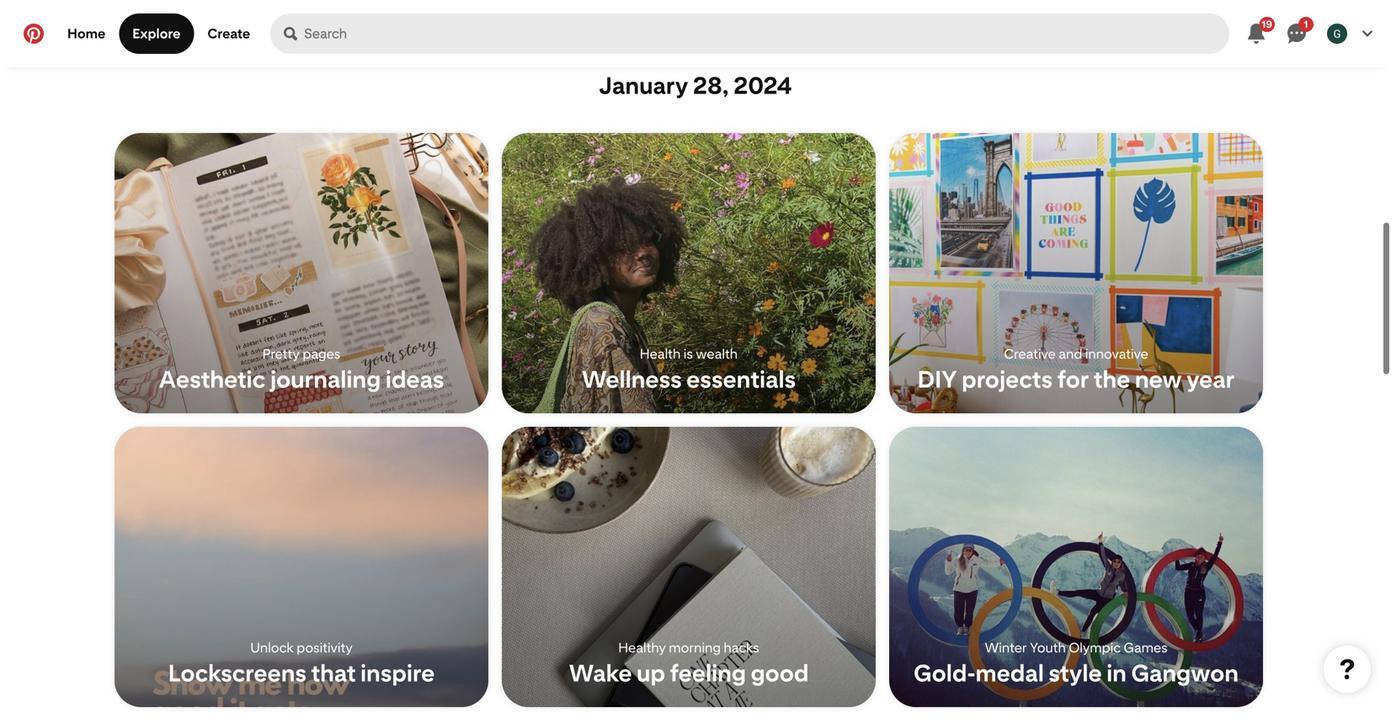 Task type: vqa. For each thing, say whether or not it's contained in the screenshot.
ideas
yes



Task type: describe. For each thing, give the bounding box(es) containing it.
pages
[[303, 346, 341, 362]]

pretty pages aesthetic journaling ideas
[[159, 346, 444, 393]]

search icon image
[[284, 27, 297, 40]]

healthy morning hacks wake up feeling good
[[569, 640, 809, 687]]

healthy
[[619, 640, 666, 656]]

lockscreens
[[168, 660, 307, 687]]

up
[[637, 660, 665, 687]]

for
[[1058, 366, 1089, 393]]

good
[[751, 660, 809, 687]]

that
[[311, 660, 356, 687]]

home
[[67, 26, 106, 42]]

wealth
[[696, 346, 738, 362]]

and
[[1059, 346, 1083, 362]]

explore link
[[119, 13, 194, 54]]

unlock positivity lockscreens that inspire
[[168, 640, 435, 687]]

games
[[1124, 640, 1168, 656]]

diy
[[918, 366, 957, 393]]

creative and innovative diy projects for the new year
[[918, 346, 1235, 393]]

inspire
[[360, 660, 435, 687]]

projects
[[962, 366, 1053, 393]]

olympic
[[1069, 640, 1121, 656]]

new
[[1135, 366, 1182, 393]]

gangwon
[[1132, 660, 1239, 687]]

Search text field
[[304, 13, 1230, 54]]

style
[[1049, 660, 1102, 687]]

journaling
[[270, 366, 381, 393]]

explore
[[132, 26, 181, 42]]

wellness
[[582, 366, 682, 393]]

home link
[[54, 13, 119, 54]]

greg robinson image
[[1328, 24, 1348, 44]]

19 button
[[1237, 13, 1277, 54]]

in
[[1107, 660, 1127, 687]]

youth
[[1030, 640, 1066, 656]]



Task type: locate. For each thing, give the bounding box(es) containing it.
january 28, 2024
[[599, 72, 792, 99]]

aesthetic
[[159, 366, 265, 393]]

morning
[[669, 640, 721, 656]]

essentials
[[687, 366, 796, 393]]

feeling
[[670, 660, 746, 687]]

2024
[[734, 72, 792, 99]]

year
[[1187, 366, 1235, 393]]

january
[[599, 72, 689, 99]]

creative
[[1004, 346, 1056, 362]]

winter
[[985, 640, 1027, 656]]

create
[[208, 26, 250, 42]]

pretty
[[263, 346, 300, 362]]

1
[[1304, 18, 1309, 30]]

is
[[684, 346, 693, 362]]

1 button
[[1277, 13, 1317, 54]]

health
[[640, 346, 681, 362]]

winter youth olympic games gold-medal style in gangwon
[[914, 640, 1239, 687]]

medal
[[976, 660, 1044, 687]]

ideas
[[386, 366, 444, 393]]

create link
[[194, 13, 264, 54]]

the
[[1094, 366, 1131, 393]]

health is wealth wellness essentials
[[582, 346, 796, 393]]

28,
[[693, 72, 729, 99]]

unlock
[[250, 640, 294, 656]]

19
[[1262, 18, 1273, 30]]

innovative
[[1086, 346, 1149, 362]]

positivity
[[297, 640, 353, 656]]

wake
[[569, 660, 632, 687]]

gold-
[[914, 660, 976, 687]]

hacks
[[724, 640, 760, 656]]



